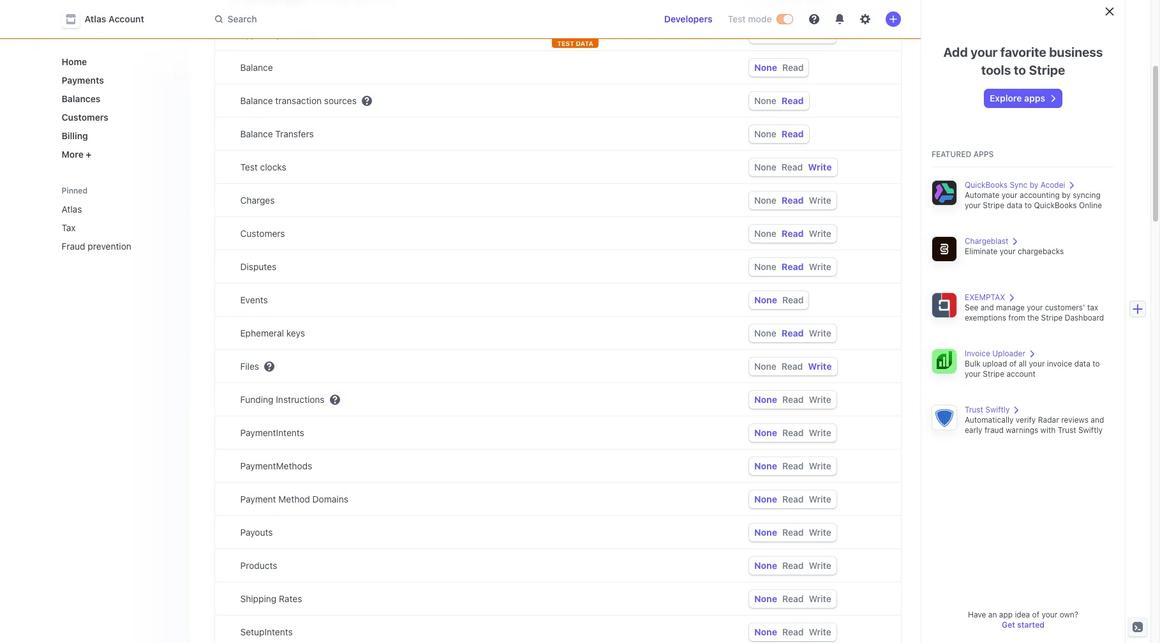 Task type: describe. For each thing, give the bounding box(es) containing it.
2 none read from the top
[[755, 95, 804, 106]]

atlas link
[[57, 199, 179, 220]]

none for none button for paymentmethods
[[755, 460, 778, 471]]

customers inside 'link'
[[62, 112, 109, 123]]

reviews
[[1062, 415, 1089, 425]]

mode
[[749, 13, 772, 24]]

home
[[62, 56, 87, 67]]

write button for setupintents
[[809, 626, 832, 637]]

none button for payouts
[[755, 527, 778, 538]]

write for shipping rates
[[809, 593, 832, 604]]

none read write for paymentmethods
[[755, 460, 832, 471]]

online
[[1080, 201, 1103, 210]]

read for charges none button
[[782, 195, 804, 206]]

automatically
[[966, 415, 1014, 425]]

write button for paymentmethods
[[809, 460, 832, 471]]

write button for payment method domains
[[809, 494, 832, 504]]

ephemeral keys
[[240, 328, 305, 338]]

write button for products
[[809, 560, 832, 571]]

atlas account
[[85, 13, 144, 24]]

with
[[1041, 425, 1056, 435]]

write button for customers
[[809, 228, 832, 239]]

eliminate your chargebacks
[[966, 246, 1065, 256]]

trust swiftly image
[[932, 405, 958, 430]]

quickbooks sync by acodei image
[[932, 180, 958, 206]]

write for payouts
[[809, 527, 832, 538]]

favorite
[[1001, 45, 1047, 59]]

data inside 'bulk upload of all your invoice data to your stripe account'
[[1075, 359, 1091, 368]]

dashboard
[[1066, 313, 1105, 322]]

method
[[279, 494, 310, 504]]

ephemeral
[[240, 328, 284, 338]]

none button for disputes
[[755, 261, 777, 272]]

0 vertical spatial quickbooks
[[966, 180, 1008, 190]]

apple
[[240, 29, 264, 40]]

read button for events
[[783, 294, 804, 305]]

none button for balance transfers
[[755, 128, 777, 139]]

9 none from the top
[[755, 294, 778, 305]]

manage
[[997, 303, 1026, 312]]

tax link
[[57, 217, 179, 238]]

stripe inside the automate your accounting by syncing your stripe data to quickbooks online
[[984, 201, 1005, 210]]

apps
[[974, 149, 995, 159]]

read for 9th none button from the bottom of the page
[[782, 361, 804, 372]]

setupintents
[[240, 626, 293, 637]]

write for setupintents
[[809, 626, 832, 637]]

rates
[[279, 593, 302, 604]]

none for apple pay domains's none button
[[755, 29, 777, 40]]

invoice uploader
[[966, 349, 1026, 358]]

none read write for apple pay domains
[[755, 29, 832, 40]]

read button for setupintents
[[783, 626, 804, 637]]

atlas for atlas account
[[85, 13, 106, 24]]

none read write for payment method domains
[[755, 494, 832, 504]]

core navigation links element
[[57, 51, 179, 165]]

data
[[576, 40, 594, 47]]

none button for test clocks
[[755, 162, 777, 172]]

apps
[[1025, 93, 1046, 103]]

read button for ephemeral keys
[[782, 328, 804, 338]]

get
[[1003, 620, 1016, 630]]

business
[[1050, 45, 1104, 59]]

exemptions
[[966, 313, 1007, 322]]

add your favorite business tools to stripe
[[944, 45, 1104, 77]]

balance transfers
[[240, 128, 314, 139]]

none button for apple pay domains
[[755, 29, 777, 40]]

files
[[240, 361, 259, 372]]

explore
[[990, 93, 1023, 103]]

write button for charges
[[809, 195, 832, 206]]

clocks
[[260, 162, 287, 172]]

pinned
[[62, 186, 88, 195]]

payment
[[240, 494, 276, 504]]

3 none button from the top
[[755, 95, 777, 106]]

0 vertical spatial swiftly
[[986, 405, 1011, 414]]

write for paymentmethods
[[809, 460, 832, 471]]

payouts
[[240, 527, 273, 538]]

quickbooks sync by acodei
[[966, 180, 1066, 190]]

none button for events
[[755, 294, 778, 305]]

8 none read write from the top
[[755, 394, 832, 405]]

billing
[[62, 130, 88, 141]]

none for 9th none button from the bottom of the page
[[755, 361, 777, 372]]

your down chargeblast
[[1000, 246, 1016, 256]]

automate
[[966, 190, 1000, 200]]

none button for customers
[[755, 228, 777, 239]]

write for customers
[[809, 228, 832, 239]]

atlas account button
[[62, 10, 157, 28]]

instructions
[[276, 394, 325, 405]]

home link
[[57, 51, 179, 72]]

paymentintents
[[240, 427, 305, 438]]

2 none from the top
[[755, 62, 778, 73]]

none button for balance
[[755, 62, 778, 73]]

of inside have an app idea of your own? get started
[[1033, 610, 1040, 619]]

stripe inside add your favorite business tools to stripe
[[1030, 63, 1066, 77]]

started
[[1018, 620, 1045, 630]]

disputes
[[240, 261, 277, 272]]

write for products
[[809, 560, 832, 571]]

none read write for disputes
[[755, 261, 832, 272]]

automate your accounting by syncing your stripe data to quickbooks online
[[966, 190, 1103, 210]]

search
[[228, 13, 257, 24]]

none for none button for disputes
[[755, 261, 777, 272]]

fraud
[[985, 425, 1004, 435]]

write button for shipping rates
[[809, 593, 832, 604]]

none for none button related to test clocks
[[755, 162, 777, 172]]

invoice uploader image
[[932, 349, 958, 374]]

test for test clocks
[[240, 162, 258, 172]]

payment method domains
[[240, 494, 349, 504]]

featured
[[932, 149, 972, 159]]

balance for balance
[[240, 62, 273, 73]]

Search text field
[[207, 7, 567, 31]]

billing link
[[57, 125, 179, 146]]

tax
[[62, 222, 76, 233]]

add
[[944, 45, 969, 59]]

to inside the automate your accounting by syncing your stripe data to quickbooks online
[[1025, 201, 1033, 210]]

write for apple pay domains
[[809, 29, 832, 40]]

see
[[966, 303, 979, 312]]

and inside automatically verify radar reviews and early fraud warnings with trust swiftly
[[1092, 415, 1105, 425]]

read button for paymentmethods
[[783, 460, 804, 471]]

none for none button corresponding to setupintents
[[755, 626, 778, 637]]

none for none button corresponding to ephemeral keys
[[755, 328, 777, 338]]

from
[[1009, 313, 1026, 322]]

balances link
[[57, 88, 179, 109]]

bulk upload of all your invoice data to your stripe account
[[966, 359, 1101, 379]]

products
[[240, 560, 278, 571]]

3 none from the top
[[755, 95, 777, 106]]

read for none button for disputes
[[782, 261, 804, 272]]

and inside see and manage your customers' tax exemptions from the stripe dashboard
[[981, 303, 995, 312]]

0 vertical spatial by
[[1031, 180, 1039, 190]]

test data
[[558, 40, 594, 47]]

to inside 'bulk upload of all your invoice data to your stripe account'
[[1093, 359, 1101, 368]]

none button for products
[[755, 560, 778, 571]]

tax
[[1088, 303, 1099, 312]]

pinned navigation links element
[[57, 180, 182, 257]]

all
[[1019, 359, 1028, 368]]

test mode
[[728, 13, 772, 24]]

write for charges
[[809, 195, 832, 206]]

uploader
[[993, 349, 1026, 358]]

0 horizontal spatial trust
[[966, 405, 984, 414]]

none button for shipping rates
[[755, 593, 778, 604]]

chargebacks
[[1019, 246, 1065, 256]]

see and manage your customers' tax exemptions from the stripe dashboard
[[966, 303, 1105, 322]]

payments
[[62, 75, 104, 86]]

read button for balance transfers
[[782, 128, 804, 139]]

7 none read write from the top
[[755, 361, 832, 372]]

balance for balance transfers
[[240, 128, 273, 139]]

prevention
[[88, 241, 131, 252]]

radar
[[1039, 415, 1060, 425]]

none for none button related to products
[[755, 560, 778, 571]]

domains for apple pay domains
[[284, 29, 320, 40]]

trust inside automatically verify radar reviews and early fraud warnings with trust swiftly
[[1059, 425, 1077, 435]]

events
[[240, 294, 268, 305]]

read for none button corresponding to ephemeral keys
[[782, 328, 804, 338]]

charges
[[240, 195, 275, 206]]

an
[[989, 610, 998, 619]]

none for payment method domains none button
[[755, 494, 778, 504]]

pinned element
[[57, 199, 179, 257]]

account
[[109, 13, 144, 24]]

shipping
[[240, 593, 277, 604]]



Task type: vqa. For each thing, say whether or not it's contained in the screenshot.


Task type: locate. For each thing, give the bounding box(es) containing it.
read button for charges
[[782, 195, 804, 206]]

none read write for setupintents
[[755, 626, 832, 637]]

write button for disputes
[[809, 261, 832, 272]]

to down the "favorite"
[[1015, 63, 1027, 77]]

4 none read write from the top
[[755, 228, 832, 239]]

swiftly down the reviews
[[1079, 425, 1104, 435]]

1 horizontal spatial of
[[1033, 610, 1040, 619]]

read button for paymentintents
[[783, 427, 804, 438]]

stripe down the "favorite"
[[1030, 63, 1066, 77]]

0 horizontal spatial data
[[1007, 201, 1023, 210]]

read for apple pay domains's none button
[[782, 29, 804, 40]]

early
[[966, 425, 983, 435]]

none read write for payouts
[[755, 527, 832, 538]]

funding instructions
[[240, 394, 325, 405]]

0 horizontal spatial of
[[1010, 359, 1017, 368]]

by up accounting
[[1031, 180, 1039, 190]]

2 none button from the top
[[755, 62, 778, 73]]

0 vertical spatial atlas
[[85, 13, 106, 24]]

Search search field
[[207, 7, 567, 31]]

data inside the automate your accounting by syncing your stripe data to quickbooks online
[[1007, 201, 1023, 210]]

0 horizontal spatial swiftly
[[986, 405, 1011, 414]]

syncing
[[1074, 190, 1101, 200]]

have an app idea of your own? get started
[[969, 610, 1079, 630]]

1 vertical spatial quickbooks
[[1035, 201, 1078, 210]]

your right all
[[1030, 359, 1046, 368]]

1 vertical spatial test
[[240, 162, 258, 172]]

1 none read write from the top
[[755, 29, 832, 40]]

read button for payment method domains
[[783, 494, 804, 504]]

none read for balance
[[755, 62, 804, 73]]

own?
[[1061, 610, 1079, 619]]

your inside see and manage your customers' tax exemptions from the stripe dashboard
[[1028, 303, 1044, 312]]

3 none read write from the top
[[755, 195, 832, 206]]

keys
[[287, 328, 305, 338]]

5 none button from the top
[[755, 162, 777, 172]]

data right the invoice
[[1075, 359, 1091, 368]]

1 horizontal spatial atlas
[[85, 13, 106, 24]]

developers
[[665, 13, 713, 24]]

0 vertical spatial customers
[[62, 112, 109, 123]]

domains right pay
[[284, 29, 320, 40]]

read for none button corresponding to setupintents
[[783, 626, 804, 637]]

stripe inside see and manage your customers' tax exemptions from the stripe dashboard
[[1042, 313, 1063, 322]]

10 none read write from the top
[[755, 460, 832, 471]]

read button for products
[[783, 560, 804, 571]]

swiftly inside automatically verify radar reviews and early fraud warnings with trust swiftly
[[1079, 425, 1104, 435]]

bulk
[[966, 359, 981, 368]]

trust swiftly
[[966, 405, 1011, 414]]

payments link
[[57, 70, 179, 91]]

read for none button related to payouts
[[783, 527, 804, 538]]

1 horizontal spatial trust
[[1059, 425, 1077, 435]]

1 vertical spatial of
[[1033, 610, 1040, 619]]

balance down apple
[[240, 62, 273, 73]]

1 horizontal spatial swiftly
[[1079, 425, 1104, 435]]

1 horizontal spatial customers
[[240, 228, 285, 239]]

exemptax
[[966, 292, 1006, 302]]

developers link
[[660, 9, 718, 29]]

1 vertical spatial balance
[[240, 95, 273, 106]]

15 none read write from the top
[[755, 626, 832, 637]]

your up the
[[1028, 303, 1044, 312]]

account
[[1007, 369, 1036, 379]]

your inside add your favorite business tools to stripe
[[971, 45, 998, 59]]

none button for paymentintents
[[755, 427, 778, 438]]

customers link
[[57, 107, 179, 128]]

chargeblast
[[966, 236, 1009, 246]]

of inside 'bulk upload of all your invoice data to your stripe account'
[[1010, 359, 1017, 368]]

customers up the disputes
[[240, 228, 285, 239]]

fraud
[[62, 241, 85, 252]]

acodei
[[1041, 180, 1066, 190]]

read button for balance
[[783, 62, 804, 73]]

write for paymentintents
[[809, 427, 832, 438]]

none read write for shipping rates
[[755, 593, 832, 604]]

domains
[[284, 29, 320, 40], [313, 494, 349, 504]]

1 vertical spatial customers
[[240, 228, 285, 239]]

0 horizontal spatial quickbooks
[[966, 180, 1008, 190]]

none button for payment method domains
[[755, 494, 778, 504]]

quickbooks
[[966, 180, 1008, 190], [1035, 201, 1078, 210]]

17 none from the top
[[755, 560, 778, 571]]

13 none read write from the top
[[755, 560, 832, 571]]

15 none button from the top
[[755, 494, 778, 504]]

18 none button from the top
[[755, 593, 778, 604]]

by
[[1031, 180, 1039, 190], [1063, 190, 1071, 200]]

sync
[[1011, 180, 1028, 190]]

none for none button corresponding to shipping rates
[[755, 593, 778, 604]]

atlas for atlas
[[62, 204, 82, 215]]

3 balance from the top
[[240, 128, 273, 139]]

transfers
[[276, 128, 314, 139]]

13 none from the top
[[755, 427, 778, 438]]

0 horizontal spatial atlas
[[62, 204, 82, 215]]

7 none button from the top
[[755, 228, 777, 239]]

more
[[62, 149, 84, 160]]

8 none from the top
[[755, 261, 777, 272]]

1 none button from the top
[[755, 29, 777, 40]]

upload
[[983, 359, 1008, 368]]

by down acodei at the right of page
[[1063, 190, 1071, 200]]

15 none from the top
[[755, 494, 778, 504]]

of left all
[[1010, 359, 1017, 368]]

2 balance from the top
[[240, 95, 273, 106]]

11 none button from the top
[[755, 361, 777, 372]]

app
[[1000, 610, 1013, 619]]

customers down balances
[[62, 112, 109, 123]]

0 vertical spatial trust
[[966, 405, 984, 414]]

0 horizontal spatial customers
[[62, 112, 109, 123]]

14 none read write from the top
[[755, 593, 832, 604]]

invoice
[[1048, 359, 1073, 368]]

write button for apple pay domains
[[809, 29, 832, 40]]

9 none button from the top
[[755, 294, 778, 305]]

test
[[558, 40, 575, 47]]

0 vertical spatial data
[[1007, 201, 1023, 210]]

read button for disputes
[[782, 261, 804, 272]]

11 none from the top
[[755, 361, 777, 372]]

stripe down automate
[[984, 201, 1005, 210]]

5 none from the top
[[755, 162, 777, 172]]

write for test clocks
[[809, 162, 832, 172]]

chargeblast image
[[932, 236, 958, 262]]

apple pay domains
[[240, 29, 320, 40]]

trust down the reviews
[[1059, 425, 1077, 435]]

read for eighth none button from the bottom of the page
[[783, 394, 804, 405]]

write
[[809, 29, 832, 40], [809, 162, 832, 172], [809, 195, 832, 206], [809, 228, 832, 239], [809, 261, 832, 272], [809, 328, 832, 338], [809, 361, 832, 372], [809, 394, 832, 405], [809, 427, 832, 438], [809, 460, 832, 471], [809, 494, 832, 504], [809, 527, 832, 538], [809, 560, 832, 571], [809, 593, 832, 604], [809, 626, 832, 637]]

none button
[[755, 29, 777, 40], [755, 62, 778, 73], [755, 95, 777, 106], [755, 128, 777, 139], [755, 162, 777, 172], [755, 195, 777, 206], [755, 228, 777, 239], [755, 261, 777, 272], [755, 294, 778, 305], [755, 328, 777, 338], [755, 361, 777, 372], [755, 394, 778, 405], [755, 427, 778, 438], [755, 460, 778, 471], [755, 494, 778, 504], [755, 527, 778, 538], [755, 560, 778, 571], [755, 593, 778, 604], [755, 626, 778, 637]]

1 balance from the top
[[240, 62, 273, 73]]

write button for ephemeral keys
[[809, 328, 832, 338]]

have
[[969, 610, 987, 619]]

atlas inside button
[[85, 13, 106, 24]]

1 vertical spatial trust
[[1059, 425, 1077, 435]]

19 none button from the top
[[755, 626, 778, 637]]

idea
[[1016, 610, 1031, 619]]

none read for balance transfers
[[755, 128, 804, 139]]

0 vertical spatial balance
[[240, 62, 273, 73]]

13 none button from the top
[[755, 427, 778, 438]]

read button for payouts
[[783, 527, 804, 538]]

14 none from the top
[[755, 460, 778, 471]]

explore apps link
[[985, 89, 1063, 107]]

12 none read write from the top
[[755, 527, 832, 538]]

to right the invoice
[[1093, 359, 1101, 368]]

warnings
[[1007, 425, 1039, 435]]

none read for events
[[755, 294, 804, 305]]

swiftly up automatically
[[986, 405, 1011, 414]]

none read write for customers
[[755, 228, 832, 239]]

your down bulk
[[966, 369, 981, 379]]

read for none button related to test clocks
[[782, 162, 804, 172]]

1 horizontal spatial test
[[728, 13, 746, 24]]

10 none from the top
[[755, 328, 777, 338]]

tools
[[982, 63, 1012, 77]]

0 horizontal spatial and
[[981, 303, 995, 312]]

read for none button associated with customers
[[782, 228, 804, 239]]

+
[[86, 149, 92, 160]]

your left own?
[[1042, 610, 1058, 619]]

swiftly
[[986, 405, 1011, 414], [1079, 425, 1104, 435]]

0 vertical spatial domains
[[284, 29, 320, 40]]

write for ephemeral keys
[[809, 328, 832, 338]]

data
[[1007, 201, 1023, 210], [1075, 359, 1091, 368]]

your down automate
[[966, 201, 981, 210]]

read for none button for paymentmethods
[[783, 460, 804, 471]]

atlas inside 'pinned' 'element'
[[62, 204, 82, 215]]

none for eighth none button from the bottom of the page
[[755, 394, 778, 405]]

sources
[[324, 95, 357, 106]]

1 horizontal spatial quickbooks
[[1035, 201, 1078, 210]]

1 vertical spatial to
[[1025, 201, 1033, 210]]

balance transaction sources
[[240, 95, 357, 106]]

16 none button from the top
[[755, 527, 778, 538]]

accounting
[[1020, 190, 1061, 200]]

6 none button from the top
[[755, 195, 777, 206]]

1 none read from the top
[[755, 62, 804, 73]]

11 none read write from the top
[[755, 494, 832, 504]]

18 none from the top
[[755, 593, 778, 604]]

to inside add your favorite business tools to stripe
[[1015, 63, 1027, 77]]

write button for test clocks
[[809, 162, 832, 172]]

balance for balance transaction sources
[[240, 95, 273, 106]]

quickbooks down accounting
[[1035, 201, 1078, 210]]

0 vertical spatial and
[[981, 303, 995, 312]]

none for charges none button
[[755, 195, 777, 206]]

4 none read from the top
[[755, 294, 804, 305]]

none button for ephemeral keys
[[755, 328, 777, 338]]

19 none from the top
[[755, 626, 778, 637]]

12 none from the top
[[755, 394, 778, 405]]

none read
[[755, 62, 804, 73], [755, 95, 804, 106], [755, 128, 804, 139], [755, 294, 804, 305]]

none read write for ephemeral keys
[[755, 328, 832, 338]]

1 horizontal spatial data
[[1075, 359, 1091, 368]]

test left mode
[[728, 13, 746, 24]]

4 none from the top
[[755, 128, 777, 139]]

get started link
[[1003, 620, 1045, 630]]

read for none button related to products
[[783, 560, 804, 571]]

none read write for paymentintents
[[755, 427, 832, 438]]

12 none button from the top
[[755, 394, 778, 405]]

5 none read write from the top
[[755, 261, 832, 272]]

fraud prevention
[[62, 241, 131, 252]]

the
[[1028, 313, 1040, 322]]

3 none read from the top
[[755, 128, 804, 139]]

fraud prevention link
[[57, 236, 179, 257]]

balance up "balance transfers"
[[240, 95, 273, 106]]

by inside the automate your accounting by syncing your stripe data to quickbooks online
[[1063, 190, 1071, 200]]

none button for charges
[[755, 195, 777, 206]]

of up the started
[[1033, 610, 1040, 619]]

none read write for charges
[[755, 195, 832, 206]]

test for test mode
[[728, 13, 746, 24]]

help image
[[809, 14, 820, 24]]

to
[[1015, 63, 1027, 77], [1025, 201, 1033, 210], [1093, 359, 1101, 368]]

your inside have an app idea of your own? get started
[[1042, 610, 1058, 619]]

eliminate
[[966, 246, 998, 256]]

more +
[[62, 149, 92, 160]]

17 none button from the top
[[755, 560, 778, 571]]

1 vertical spatial domains
[[313, 494, 349, 504]]

verify
[[1017, 415, 1037, 425]]

7 none from the top
[[755, 228, 777, 239]]

1 horizontal spatial and
[[1092, 415, 1105, 425]]

none
[[755, 29, 777, 40], [755, 62, 778, 73], [755, 95, 777, 106], [755, 128, 777, 139], [755, 162, 777, 172], [755, 195, 777, 206], [755, 228, 777, 239], [755, 261, 777, 272], [755, 294, 778, 305], [755, 328, 777, 338], [755, 361, 777, 372], [755, 394, 778, 405], [755, 427, 778, 438], [755, 460, 778, 471], [755, 494, 778, 504], [755, 527, 778, 538], [755, 560, 778, 571], [755, 593, 778, 604], [755, 626, 778, 637]]

8 none button from the top
[[755, 261, 777, 272]]

quickbooks up automate
[[966, 180, 1008, 190]]

and right the reviews
[[1092, 415, 1105, 425]]

6 none from the top
[[755, 195, 777, 206]]

read for payment method domains none button
[[783, 494, 804, 504]]

write button for payouts
[[809, 527, 832, 538]]

read button for test clocks
[[782, 162, 804, 172]]

write for payment method domains
[[809, 494, 832, 504]]

0 vertical spatial test
[[728, 13, 746, 24]]

automatically verify radar reviews and early fraud warnings with trust swiftly
[[966, 415, 1105, 435]]

trust up automatically
[[966, 405, 984, 414]]

1 horizontal spatial by
[[1063, 190, 1071, 200]]

10 none button from the top
[[755, 328, 777, 338]]

stripe down the upload
[[984, 369, 1005, 379]]

1 vertical spatial atlas
[[62, 204, 82, 215]]

customers'
[[1046, 303, 1086, 312]]

2 vertical spatial to
[[1093, 359, 1101, 368]]

none for none button associated with customers
[[755, 228, 777, 239]]

settings image
[[861, 14, 871, 24]]

1 none from the top
[[755, 29, 777, 40]]

and up the exemptions
[[981, 303, 995, 312]]

stripe inside 'bulk upload of all your invoice data to your stripe account'
[[984, 369, 1005, 379]]

paymentmethods
[[240, 460, 312, 471]]

pay
[[267, 29, 282, 40]]

1 vertical spatial swiftly
[[1079, 425, 1104, 435]]

quickbooks inside the automate your accounting by syncing your stripe data to quickbooks online
[[1035, 201, 1078, 210]]

stripe down customers'
[[1042, 313, 1063, 322]]

exemptax image
[[932, 292, 958, 318]]

1 vertical spatial by
[[1063, 190, 1071, 200]]

none button for setupintents
[[755, 626, 778, 637]]

16 none from the top
[[755, 527, 778, 538]]

9 none read write from the top
[[755, 427, 832, 438]]

balance up test clocks
[[240, 128, 273, 139]]

your down quickbooks sync by acodei
[[1002, 190, 1018, 200]]

2 vertical spatial balance
[[240, 128, 273, 139]]

to down accounting
[[1025, 201, 1033, 210]]

read button for apple pay domains
[[782, 29, 804, 40]]

none read write for test clocks
[[755, 162, 832, 172]]

domains right method
[[313, 494, 349, 504]]

1 vertical spatial data
[[1075, 359, 1091, 368]]

read button for customers
[[782, 228, 804, 239]]

none read write for products
[[755, 560, 832, 571]]

test left clocks
[[240, 162, 258, 172]]

14 none button from the top
[[755, 460, 778, 471]]

0 vertical spatial of
[[1010, 359, 1017, 368]]

read for none button corresponding to shipping rates
[[783, 593, 804, 604]]

1 vertical spatial and
[[1092, 415, 1105, 425]]

4 none button from the top
[[755, 128, 777, 139]]

atlas down the pinned
[[62, 204, 82, 215]]

read button for shipping rates
[[783, 593, 804, 604]]

0 horizontal spatial test
[[240, 162, 258, 172]]

none button for paymentmethods
[[755, 460, 778, 471]]

data down quickbooks sync by acodei
[[1007, 201, 1023, 210]]

none read write
[[755, 29, 832, 40], [755, 162, 832, 172], [755, 195, 832, 206], [755, 228, 832, 239], [755, 261, 832, 272], [755, 328, 832, 338], [755, 361, 832, 372], [755, 394, 832, 405], [755, 427, 832, 438], [755, 460, 832, 471], [755, 494, 832, 504], [755, 527, 832, 538], [755, 560, 832, 571], [755, 593, 832, 604], [755, 626, 832, 637]]

2 none read write from the top
[[755, 162, 832, 172]]

6 none read write from the top
[[755, 328, 832, 338]]

0 vertical spatial to
[[1015, 63, 1027, 77]]

domains for payment method domains
[[313, 494, 349, 504]]

your up tools
[[971, 45, 998, 59]]

balances
[[62, 93, 101, 104]]

atlas left account
[[85, 13, 106, 24]]

write for disputes
[[809, 261, 832, 272]]

test
[[728, 13, 746, 24], [240, 162, 258, 172]]

transaction
[[276, 95, 322, 106]]

read for paymentintents none button
[[783, 427, 804, 438]]

test clocks
[[240, 162, 287, 172]]

0 horizontal spatial by
[[1031, 180, 1039, 190]]



